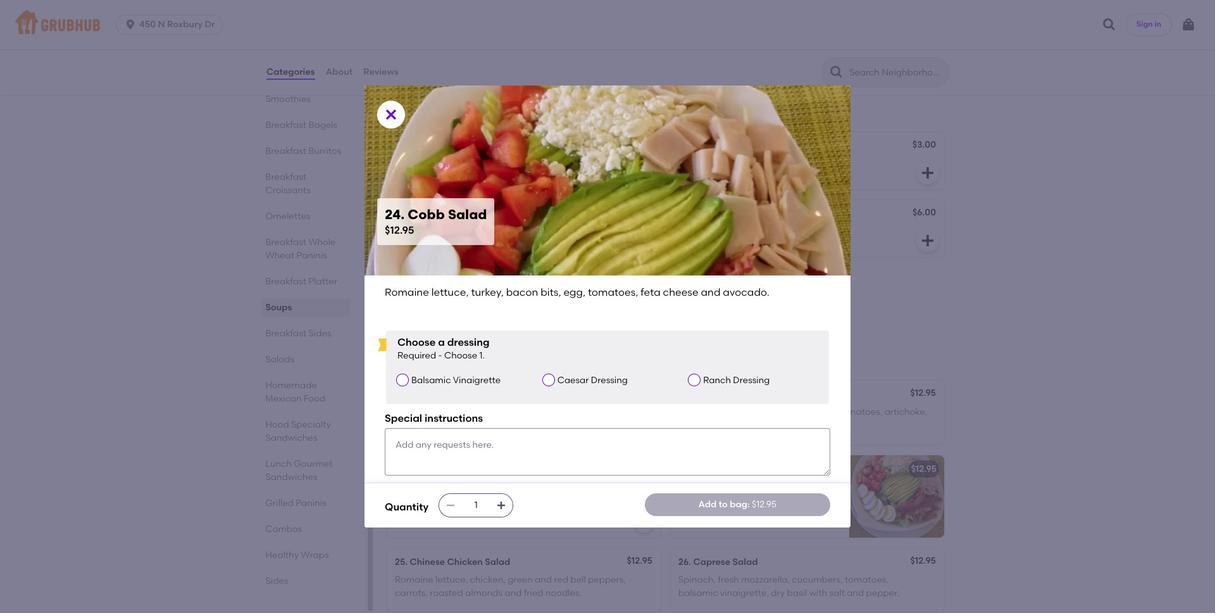 Task type: describe. For each thing, give the bounding box(es) containing it.
25. chinese chicken salad
[[395, 557, 511, 567]]

salad inside 24. cobb salad $12.95
[[448, 206, 487, 222]]

sign in button
[[1127, 13, 1173, 36]]

and inside romaine lettuce, turkey, bacon bits, egg, tomatoes, feta cheese and avocado.
[[798, 494, 816, 505]]

wraps
[[301, 550, 329, 560]]

bell
[[571, 575, 586, 585]]

24. for 24. cobb salad $12.95
[[385, 206, 405, 222]]

24. cobb salad $12.95
[[385, 206, 487, 236]]

burritos
[[309, 146, 342, 156]]

lettuce, for salad
[[719, 481, 752, 492]]

radish
[[506, 420, 532, 430]]

and inside spinach, romaine lettuce, cucumber, tomatoes, artichoke, red onion, feta cheese and green apple.
[[776, 420, 793, 430]]

0 vertical spatial bits,
[[541, 286, 561, 298]]

spinach, for spinach
[[679, 407, 716, 418]]

oatmeal
[[421, 141, 460, 151]]

vinaigrette,
[[721, 587, 769, 598]]

spinach, fresh mozzarella, cucumbers, tomatoes, balsamic vinaigrette, dry basil with salt and pepper.
[[679, 575, 900, 598]]

categories
[[267, 66, 315, 77]]

1 horizontal spatial turkey,
[[754, 481, 782, 492]]

1 vertical spatial paninis
[[296, 498, 327, 509]]

sliced avocado
[[395, 276, 463, 287]]

peppers,
[[588, 575, 626, 585]]

breakfast down soups
[[266, 328, 307, 339]]

instructions
[[425, 412, 483, 424]]

croissants
[[266, 185, 311, 196]]

feta inside spinach, romaine lettuce, cucumber, tomatoes, artichoke, red onion, feta cheese and green apple.
[[724, 420, 741, 430]]

1 vertical spatial romaine lettuce, turkey, bacon bits, egg, tomatoes, feta cheese and avocado.
[[679, 481, 832, 518]]

dry
[[772, 587, 785, 598]]

chicken, for green
[[470, 575, 506, 585]]

sandwiches for lunch
[[266, 472, 318, 483]]

450 n roxbury dr
[[139, 19, 215, 30]]

0 horizontal spatial salads
[[266, 354, 295, 365]]

brown
[[703, 141, 731, 151]]

$2.00
[[630, 275, 653, 286]]

bag:
[[730, 499, 750, 510]]

almonds
[[465, 587, 503, 598]]

daily
[[475, 45, 496, 56]]

apple.
[[823, 420, 850, 430]]

tomatoes, inside spinach, fresh mozzarella, cucumbers, tomatoes, balsamic vinaigrette, dry basil with salt and pepper.
[[845, 575, 889, 585]]

26. caprese salad
[[679, 557, 758, 567]]

1 vertical spatial avocado.
[[679, 507, 719, 518]]

bacon inside romaine lettuce, parmesan, croutons and bacon bits.
[[578, 481, 606, 492]]

cobb for 24. cobb salad $12.95
[[408, 206, 445, 222]]

24. for 24. cobb salad
[[679, 464, 692, 474]]

mixed
[[395, 407, 421, 418]]

carrots, inside mixed greens, chicken, pecans, cucumber, carrots, tomatoes, parmesan, red radish and sweet corn.
[[579, 407, 611, 418]]

categories button
[[266, 49, 316, 95]]

spinach, for caprese
[[679, 575, 716, 585]]

smoothies
[[266, 94, 311, 104]]

romaine for 25. chinese chicken salad
[[395, 575, 434, 585]]

sign in
[[1137, 20, 1162, 29]]

cucumber, inside mixed greens, chicken, pecans, cucumber, carrots, tomatoes, parmesan, red radish and sweet corn.
[[530, 407, 576, 418]]

bits, inside romaine lettuce, turkey, bacon bits, egg, tomatoes, feta cheese and avocado.
[[814, 481, 832, 492]]

red inside romaine lettuce, chicken, green and red bell peppers, carrots, roasted almonds and fried noodles.
[[554, 575, 569, 585]]

450 n roxbury dr button
[[116, 15, 228, 35]]

tomatoes, inside spinach, romaine lettuce, cucumber, tomatoes, artichoke, red onion, feta cheese and green apple.
[[839, 407, 883, 418]]

breakfast up hood oatmeal
[[385, 103, 450, 118]]

corn.
[[581, 420, 603, 430]]

hood for hood specialty sandwiches
[[266, 419, 290, 430]]

romaine for 23. chicken caesar salad
[[395, 481, 434, 492]]

1 horizontal spatial avocado.
[[723, 286, 770, 298]]

homemade mexican food
[[266, 380, 326, 404]]

whole
[[309, 237, 336, 248]]

carrots, inside romaine lettuce, chicken, green and red bell peppers, carrots, roasted almonds and fried noodles.
[[395, 587, 428, 598]]

basil
[[788, 587, 808, 598]]

and inside romaine lettuce, parmesan, croutons and bacon bits.
[[558, 481, 576, 492]]

tomatoes, down "$2.00"
[[588, 286, 639, 298]]

onion,
[[695, 420, 722, 430]]

and inside mixed greens, chicken, pecans, cucumber, carrots, tomatoes, parmesan, red radish and sweet corn.
[[535, 420, 552, 430]]

food
[[304, 393, 326, 404]]

21. hood chicken salad
[[395, 389, 497, 400]]

salt
[[830, 587, 845, 598]]

hood oatmeal
[[395, 141, 460, 151]]

breakfast whole wheat paninis
[[266, 237, 336, 261]]

grilled
[[266, 498, 294, 509]]

toast
[[720, 208, 744, 219]]

caprese
[[694, 557, 731, 567]]

0 horizontal spatial caesar
[[448, 464, 480, 474]]

homemade
[[266, 380, 317, 391]]

balsamic
[[679, 587, 719, 598]]

breakfast down breakfast bagels
[[266, 146, 307, 156]]

balsamic vinaigrette
[[412, 375, 501, 386]]

breakfast inside breakfast whole wheat paninis
[[266, 237, 307, 248]]

sliced
[[395, 276, 422, 287]]

quantity
[[385, 501, 429, 513]]

wheat
[[266, 250, 295, 261]]

lunch gourmet sandwiches
[[266, 459, 333, 483]]

22.
[[679, 389, 691, 400]]

specialty
[[292, 419, 331, 430]]

vinaigrette
[[453, 375, 501, 386]]

sweet
[[554, 420, 579, 430]]

sign
[[1137, 20, 1154, 29]]

salad up romaine lettuce, parmesan, croutons and bacon bits. at the bottom
[[482, 464, 507, 474]]

spinach
[[694, 389, 729, 400]]

grilled paninis
[[266, 498, 327, 509]]

about
[[326, 66, 353, 77]]

reviews
[[364, 66, 399, 77]]

roxbury
[[167, 19, 203, 30]]

caesar dressing
[[558, 375, 628, 386]]

tomatoes, inside mixed greens, chicken, pecans, cucumber, carrots, tomatoes, parmesan, red radish and sweet corn.
[[395, 420, 439, 430]]

1 horizontal spatial breakfast sides
[[385, 103, 490, 118]]

2 horizontal spatial bacon
[[784, 481, 812, 492]]

23.
[[395, 464, 408, 474]]

23. chicken caesar salad
[[395, 464, 507, 474]]

ranch dressing
[[704, 375, 770, 386]]

lettuce, inside spinach, romaine lettuce, cucumber, tomatoes, artichoke, red onion, feta cheese and green apple.
[[757, 407, 789, 418]]

main navigation navigation
[[0, 0, 1216, 49]]

a
[[438, 336, 445, 348]]

and inside spinach, fresh mozzarella, cucumbers, tomatoes, balsamic vinaigrette, dry basil with salt and pepper.
[[848, 587, 865, 598]]

tomatoes, inside romaine lettuce, turkey, bacon bits, egg, tomatoes, feta cheese and avocado.
[[700, 494, 744, 505]]

selection.
[[498, 45, 539, 56]]

22. spinach salad
[[679, 389, 757, 400]]

romaine lettuce, parmesan, croutons and bacon bits.
[[395, 481, 606, 505]]

for
[[462, 45, 473, 56]]

croutons
[[519, 481, 556, 492]]

0 vertical spatial cheese
[[663, 286, 699, 298]]

mexican
[[266, 393, 302, 404]]

$6.00
[[913, 207, 937, 218]]

breakfast bagels
[[266, 120, 338, 130]]

breakfast platter
[[266, 276, 338, 287]]

parmesan, inside romaine lettuce, parmesan, croutons and bacon bits.
[[470, 481, 516, 492]]

call restaurant for daily selection.
[[395, 45, 539, 56]]

salad up add to bag: $12.95
[[720, 464, 746, 474]]

healthy
[[266, 550, 299, 560]]

1 horizontal spatial sides
[[309, 328, 332, 339]]

dressing
[[448, 336, 490, 348]]

25.
[[395, 557, 408, 567]]



Task type: vqa. For each thing, say whether or not it's contained in the screenshot.
useful
no



Task type: locate. For each thing, give the bounding box(es) containing it.
salads
[[385, 351, 431, 367], [266, 354, 295, 365]]

cucumber, inside spinach, romaine lettuce, cucumber, tomatoes, artichoke, red onion, feta cheese and green apple.
[[791, 407, 837, 418]]

romaine inside romaine lettuce, parmesan, croutons and bacon bits.
[[395, 481, 434, 492]]

breakfast sides up oatmeal
[[385, 103, 490, 118]]

paninis
[[297, 250, 328, 261], [296, 498, 327, 509]]

1 vertical spatial bits,
[[814, 481, 832, 492]]

1 vertical spatial avocado
[[424, 276, 463, 287]]

spinach, romaine lettuce, cucumber, tomatoes, artichoke, red onion, feta cheese and green apple.
[[679, 407, 928, 430]]

$12.95
[[385, 224, 415, 236], [911, 388, 937, 398], [627, 462, 653, 473], [912, 464, 937, 474], [752, 499, 777, 510], [627, 555, 653, 566], [911, 555, 937, 566]]

cobb inside 24. cobb salad $12.95
[[408, 206, 445, 222]]

paninis inside breakfast whole wheat paninis
[[297, 250, 328, 261]]

romaine inside romaine lettuce, turkey, bacon bits, egg, tomatoes, feta cheese and avocado.
[[679, 481, 717, 492]]

lettuce, up roasted
[[436, 575, 468, 585]]

chicken,
[[456, 407, 492, 418], [470, 575, 506, 585]]

0 vertical spatial hood
[[395, 141, 419, 151]]

to
[[719, 499, 728, 510]]

0 vertical spatial green
[[795, 420, 820, 430]]

feta inside romaine lettuce, turkey, bacon bits, egg, tomatoes, feta cheese and avocado.
[[746, 494, 763, 505]]

dressing
[[591, 375, 628, 386], [734, 375, 770, 386]]

chicken right 23.
[[410, 464, 446, 474]]

spinach, inside spinach, fresh mozzarella, cucumbers, tomatoes, balsamic vinaigrette, dry basil with salt and pepper.
[[679, 575, 716, 585]]

romaine inside romaine lettuce, chicken, green and red bell peppers, carrots, roasted almonds and fried noodles.
[[395, 575, 434, 585]]

0 horizontal spatial dressing
[[591, 375, 628, 386]]

spinach, up balsamic
[[679, 575, 716, 585]]

sandwiches
[[266, 433, 318, 443], [266, 472, 318, 483]]

choose up required
[[398, 336, 436, 348]]

salads up homemade
[[266, 354, 295, 365]]

chicken for hood
[[434, 389, 470, 400]]

lettuce,
[[432, 286, 469, 298], [757, 407, 789, 418], [436, 481, 468, 492], [719, 481, 752, 492], [436, 575, 468, 585]]

lettuce, for chicken
[[436, 575, 468, 585]]

tomatoes, up pepper.
[[845, 575, 889, 585]]

egg,
[[564, 286, 586, 298], [679, 494, 698, 505]]

0 horizontal spatial feta
[[641, 286, 661, 298]]

hood
[[395, 141, 419, 151], [408, 389, 432, 400], [266, 419, 290, 430]]

parmesan,
[[441, 420, 487, 430], [470, 481, 516, 492]]

sides down healthy at the left bottom
[[266, 576, 289, 586]]

healthy wraps
[[266, 550, 329, 560]]

carrots, down 25.
[[395, 587, 428, 598]]

cheese inside romaine lettuce, turkey, bacon bits, egg, tomatoes, feta cheese and avocado.
[[765, 494, 796, 505]]

sides down platter
[[309, 328, 332, 339]]

0 vertical spatial chicken,
[[456, 407, 492, 418]]

0 horizontal spatial bits,
[[541, 286, 561, 298]]

combos
[[266, 524, 303, 535]]

special
[[385, 412, 422, 424]]

chicken, inside romaine lettuce, chicken, green and red bell peppers, carrots, roasted almonds and fried noodles.
[[470, 575, 506, 585]]

$3.00
[[913, 139, 937, 150]]

romaine
[[385, 286, 429, 298], [395, 481, 434, 492], [679, 481, 717, 492], [395, 575, 434, 585]]

turkey, up add to bag: $12.95
[[754, 481, 782, 492]]

0 vertical spatial feta
[[641, 286, 661, 298]]

caesar
[[558, 375, 589, 386], [448, 464, 480, 474]]

26.
[[679, 557, 692, 567]]

1 vertical spatial choose
[[445, 350, 478, 361]]

feta right to
[[746, 494, 763, 505]]

omelettes
[[266, 211, 311, 222]]

0 vertical spatial choose
[[398, 336, 436, 348]]

1 dressing from the left
[[591, 375, 628, 386]]

1 horizontal spatial bits,
[[814, 481, 832, 492]]

1 horizontal spatial dressing
[[734, 375, 770, 386]]

salad down "vinaigrette"
[[472, 389, 497, 400]]

cheese inside spinach, romaine lettuce, cucumber, tomatoes, artichoke, red onion, feta cheese and green apple.
[[743, 420, 774, 430]]

carrots,
[[579, 407, 611, 418], [395, 587, 428, 598]]

platter
[[309, 276, 338, 287]]

red up noodles.
[[554, 575, 569, 585]]

0 vertical spatial caesar
[[558, 375, 589, 386]]

chicken, up almonds
[[470, 575, 506, 585]]

mixed greens, chicken, pecans, cucumber, carrots, tomatoes, parmesan, red radish and sweet corn.
[[395, 407, 611, 430]]

1 vertical spatial spinach,
[[679, 575, 716, 585]]

svg image
[[384, 107, 399, 122], [637, 233, 652, 248], [921, 233, 936, 248], [446, 500, 456, 510], [497, 500, 507, 510], [637, 514, 652, 529]]

1 horizontal spatial avocado
[[679, 208, 718, 219]]

paninis right grilled
[[296, 498, 327, 509]]

salad up fresh
[[733, 557, 758, 567]]

0 horizontal spatial cucumber,
[[530, 407, 576, 418]]

green
[[795, 420, 820, 430], [508, 575, 533, 585]]

1 horizontal spatial bacon
[[578, 481, 606, 492]]

cobb for 24. cobb salad
[[694, 464, 718, 474]]

2 sandwiches from the top
[[266, 472, 318, 483]]

0 vertical spatial cobb
[[408, 206, 445, 222]]

chicken, down "vinaigrette"
[[456, 407, 492, 418]]

chicken
[[434, 389, 470, 400], [410, 464, 446, 474], [447, 557, 483, 567]]

caesar up sweet
[[558, 375, 589, 386]]

0 vertical spatial turkey,
[[471, 286, 504, 298]]

greens,
[[423, 407, 454, 418]]

fresh
[[719, 575, 740, 585]]

1 vertical spatial hood
[[408, 389, 432, 400]]

paninis down whole
[[297, 250, 328, 261]]

green up fried
[[508, 575, 533, 585]]

turkey,
[[471, 286, 504, 298], [754, 481, 782, 492]]

lettuce, inside romaine lettuce, chicken, green and red bell peppers, carrots, roasted almonds and fried noodles.
[[436, 575, 468, 585]]

spinach, up onion,
[[679, 407, 716, 418]]

1 vertical spatial sandwiches
[[266, 472, 318, 483]]

chicken down balsamic vinaigrette
[[434, 389, 470, 400]]

bits.
[[395, 494, 413, 505]]

feta down "$2.00"
[[641, 286, 661, 298]]

0 horizontal spatial bacon
[[506, 286, 539, 298]]

0 horizontal spatial red
[[489, 420, 504, 430]]

romaine for 24. cobb salad
[[679, 481, 717, 492]]

1 vertical spatial sides
[[309, 328, 332, 339]]

search icon image
[[830, 65, 845, 80]]

1 vertical spatial carrots,
[[395, 587, 428, 598]]

0 horizontal spatial carrots,
[[395, 587, 428, 598]]

0 horizontal spatial egg,
[[564, 286, 586, 298]]

0 horizontal spatial sides
[[266, 576, 289, 586]]

0 horizontal spatial avocado.
[[679, 507, 719, 518]]

salads up the balsamic
[[385, 351, 431, 367]]

green left apple. on the bottom right of page
[[795, 420, 820, 430]]

parmesan, down greens,
[[441, 420, 487, 430]]

0 horizontal spatial turkey,
[[471, 286, 504, 298]]

lettuce, inside romaine lettuce, turkey, bacon bits, egg, tomatoes, feta cheese and avocado.
[[719, 481, 752, 492]]

1.
[[480, 350, 485, 361]]

pecans,
[[494, 407, 528, 418]]

reviews button
[[363, 49, 399, 95]]

0 horizontal spatial green
[[508, 575, 533, 585]]

0 horizontal spatial cobb
[[408, 206, 445, 222]]

0 vertical spatial avocado
[[679, 208, 718, 219]]

svg image inside 450 n roxbury dr button
[[124, 18, 137, 31]]

1 horizontal spatial feta
[[724, 420, 741, 430]]

breakfast burritos
[[266, 146, 342, 156]]

hood for hood oatmeal
[[395, 141, 419, 151]]

1 spinach, from the top
[[679, 407, 716, 418]]

1 vertical spatial cobb
[[694, 464, 718, 474]]

0 vertical spatial avocado.
[[723, 286, 770, 298]]

feta
[[641, 286, 661, 298], [724, 420, 741, 430], [746, 494, 763, 505]]

1 vertical spatial breakfast sides
[[266, 328, 332, 339]]

sandwiches down lunch on the left of page
[[266, 472, 318, 483]]

hood left oatmeal
[[395, 141, 419, 151]]

1 horizontal spatial green
[[795, 420, 820, 430]]

romaine lettuce, turkey, bacon bits, egg, tomatoes, feta cheese and avocado.
[[385, 286, 770, 298], [679, 481, 832, 518]]

svg image
[[1102, 17, 1118, 32], [1182, 17, 1197, 32], [124, 18, 137, 31], [921, 52, 936, 67], [637, 165, 652, 181], [921, 165, 936, 181]]

2 dressing from the left
[[734, 375, 770, 386]]

lunch
[[266, 459, 292, 469]]

2 vertical spatial sides
[[266, 576, 289, 586]]

restaurant
[[414, 45, 459, 56]]

1 horizontal spatial cobb
[[694, 464, 718, 474]]

red inside mixed greens, chicken, pecans, cucumber, carrots, tomatoes, parmesan, red radish and sweet corn.
[[489, 420, 504, 430]]

1 vertical spatial green
[[508, 575, 533, 585]]

breakfast up the wheat
[[266, 237, 307, 248]]

0 vertical spatial spinach,
[[679, 407, 716, 418]]

spinach,
[[679, 407, 716, 418], [679, 575, 716, 585]]

lettuce, up add to bag: $12.95
[[719, 481, 752, 492]]

avocado toast
[[679, 208, 744, 219]]

1 horizontal spatial 24.
[[679, 464, 692, 474]]

1 vertical spatial caesar
[[448, 464, 480, 474]]

red inside spinach, romaine lettuce, cucumber, tomatoes, artichoke, red onion, feta cheese and green apple.
[[679, 420, 693, 430]]

1 vertical spatial chicken
[[410, 464, 446, 474]]

choose down dressing
[[445, 350, 478, 361]]

green inside romaine lettuce, chicken, green and red bell peppers, carrots, roasted almonds and fried noodles.
[[508, 575, 533, 585]]

cucumber, up sweet
[[530, 407, 576, 418]]

special instructions
[[385, 412, 483, 424]]

fried
[[524, 587, 544, 598]]

ranch
[[704, 375, 731, 386]]

hood inside hood specialty sandwiches
[[266, 419, 290, 430]]

0 vertical spatial sides
[[454, 103, 490, 118]]

salad right bacon
[[448, 206, 487, 222]]

sandwiches inside lunch gourmet sandwiches
[[266, 472, 318, 483]]

cucumber, up apple. on the bottom right of page
[[791, 407, 837, 418]]

turkey, up dressing
[[471, 286, 504, 298]]

lettuce, right sliced
[[432, 286, 469, 298]]

call restaurant for daily selection. button
[[388, 19, 661, 76]]

0 vertical spatial chicken
[[434, 389, 470, 400]]

mozzarella,
[[742, 575, 790, 585]]

2 vertical spatial chicken
[[447, 557, 483, 567]]

2 vertical spatial cheese
[[765, 494, 796, 505]]

1 vertical spatial 24.
[[679, 464, 692, 474]]

chicken up roasted
[[447, 557, 483, 567]]

0 vertical spatial breakfast sides
[[385, 103, 490, 118]]

2 cucumber, from the left
[[791, 407, 837, 418]]

dressing right ranch
[[734, 375, 770, 386]]

0 horizontal spatial breakfast sides
[[266, 328, 332, 339]]

breakfast inside breakfast croissants
[[266, 172, 307, 182]]

cheese
[[663, 286, 699, 298], [743, 420, 774, 430], [765, 494, 796, 505]]

2 vertical spatial hood
[[266, 419, 290, 430]]

parmesan, inside mixed greens, chicken, pecans, cucumber, carrots, tomatoes, parmesan, red radish and sweet corn.
[[441, 420, 487, 430]]

dressing up corn.
[[591, 375, 628, 386]]

green inside spinach, romaine lettuce, cucumber, tomatoes, artichoke, red onion, feta cheese and green apple.
[[795, 420, 820, 430]]

1 vertical spatial chicken,
[[470, 575, 506, 585]]

1 vertical spatial parmesan,
[[470, 481, 516, 492]]

lettuce, for caesar
[[436, 481, 468, 492]]

chicken for chinese
[[447, 557, 483, 567]]

dressing for caesar dressing
[[591, 375, 628, 386]]

0 horizontal spatial choose
[[398, 336, 436, 348]]

avocado left "toast"
[[679, 208, 718, 219]]

0 vertical spatial paninis
[[297, 250, 328, 261]]

red down pecans, at the bottom left
[[489, 420, 504, 430]]

noodles.
[[546, 587, 582, 598]]

$12.95 inside 24. cobb salad $12.95
[[385, 224, 415, 236]]

hood down mexican
[[266, 419, 290, 430]]

0 vertical spatial romaine lettuce, turkey, bacon bits, egg, tomatoes, feta cheese and avocado.
[[385, 286, 770, 298]]

tomatoes, up apple. on the bottom right of page
[[839, 407, 883, 418]]

breakfast sides down soups
[[266, 328, 332, 339]]

1 horizontal spatial carrots,
[[579, 407, 611, 418]]

hood down the balsamic
[[408, 389, 432, 400]]

avocado
[[679, 208, 718, 219], [424, 276, 463, 287]]

1 horizontal spatial caesar
[[558, 375, 589, 386]]

Search Neighborhood Cafe search field
[[849, 66, 946, 79]]

salad
[[448, 206, 487, 222], [472, 389, 497, 400], [731, 389, 757, 400], [482, 464, 507, 474], [720, 464, 746, 474], [485, 557, 511, 567], [733, 557, 758, 567]]

red left onion,
[[679, 420, 693, 430]]

avocado right sliced
[[424, 276, 463, 287]]

0 vertical spatial carrots,
[[579, 407, 611, 418]]

Special instructions text field
[[385, 428, 831, 476]]

lettuce, down 23. chicken caesar salad
[[436, 481, 468, 492]]

feta down romaine
[[724, 420, 741, 430]]

0 vertical spatial egg,
[[564, 286, 586, 298]]

bacon
[[395, 208, 423, 219]]

dressing for ranch dressing
[[734, 375, 770, 386]]

1 horizontal spatial red
[[554, 575, 569, 585]]

tomatoes,
[[588, 286, 639, 298], [839, 407, 883, 418], [395, 420, 439, 430], [700, 494, 744, 505], [845, 575, 889, 585]]

1 cucumber, from the left
[[530, 407, 576, 418]]

caesar up input item quantity number field
[[448, 464, 480, 474]]

sides up oatmeal
[[454, 103, 490, 118]]

breakfast up croissants
[[266, 172, 307, 182]]

pepper.
[[867, 587, 900, 598]]

cucumber,
[[530, 407, 576, 418], [791, 407, 837, 418]]

24. inside 24. cobb salad $12.95
[[385, 206, 405, 222]]

salad down ranch dressing
[[731, 389, 757, 400]]

Input item quantity number field
[[462, 494, 490, 517]]

2 horizontal spatial sides
[[454, 103, 490, 118]]

and
[[701, 286, 721, 298], [535, 420, 552, 430], [776, 420, 793, 430], [558, 481, 576, 492], [798, 494, 816, 505], [535, 575, 552, 585], [505, 587, 522, 598], [848, 587, 865, 598]]

1 vertical spatial turkey,
[[754, 481, 782, 492]]

0 vertical spatial 24.
[[385, 206, 405, 222]]

0 vertical spatial sandwiches
[[266, 433, 318, 443]]

add to bag: $12.95
[[699, 499, 777, 510]]

chinese
[[410, 557, 445, 567]]

with
[[810, 587, 828, 598]]

0 horizontal spatial 24.
[[385, 206, 405, 222]]

cucumbers,
[[793, 575, 843, 585]]

1 horizontal spatial egg,
[[679, 494, 698, 505]]

2 vertical spatial feta
[[746, 494, 763, 505]]

sandwiches down specialty
[[266, 433, 318, 443]]

balsamic
[[412, 375, 451, 386]]

1 horizontal spatial cucumber,
[[791, 407, 837, 418]]

parmesan, up input item quantity number field
[[470, 481, 516, 492]]

spinach, inside spinach, romaine lettuce, cucumber, tomatoes, artichoke, red onion, feta cheese and green apple.
[[679, 407, 716, 418]]

21.
[[395, 389, 406, 400]]

1 vertical spatial egg,
[[679, 494, 698, 505]]

chicken, for pecans,
[[456, 407, 492, 418]]

2 horizontal spatial red
[[679, 420, 693, 430]]

carrots, up corn.
[[579, 407, 611, 418]]

add
[[699, 499, 717, 510]]

1 horizontal spatial salads
[[385, 351, 431, 367]]

lettuce, right romaine
[[757, 407, 789, 418]]

breakfast down smoothies
[[266, 120, 307, 130]]

0 horizontal spatial avocado
[[424, 276, 463, 287]]

choose a dressing required - choose 1.
[[398, 336, 490, 361]]

1 vertical spatial cheese
[[743, 420, 774, 430]]

1 horizontal spatial choose
[[445, 350, 478, 361]]

24. cobb salad image
[[850, 455, 945, 538]]

sandwiches inside hood specialty sandwiches
[[266, 433, 318, 443]]

0 vertical spatial parmesan,
[[441, 420, 487, 430]]

choose
[[398, 336, 436, 348], [445, 350, 478, 361]]

2 horizontal spatial feta
[[746, 494, 763, 505]]

call
[[395, 45, 412, 56]]

hash brown
[[679, 141, 731, 151]]

$2.50
[[630, 207, 653, 218]]

chicken, inside mixed greens, chicken, pecans, cucumber, carrots, tomatoes, parmesan, red radish and sweet corn.
[[456, 407, 492, 418]]

salad up romaine lettuce, chicken, green and red bell peppers, carrots, roasted almonds and fried noodles.
[[485, 557, 511, 567]]

1 sandwiches from the top
[[266, 433, 318, 443]]

breakfast down the wheat
[[266, 276, 307, 287]]

lettuce, inside romaine lettuce, parmesan, croutons and bacon bits.
[[436, 481, 468, 492]]

2 spinach, from the top
[[679, 575, 716, 585]]

tomatoes, down the mixed
[[395, 420, 439, 430]]

sandwiches for hood
[[266, 433, 318, 443]]

1 vertical spatial feta
[[724, 420, 741, 430]]

romaine lettuce, chicken, green and red bell peppers, carrots, roasted almonds and fried noodles.
[[395, 575, 626, 598]]

tomatoes, down 24. cobb salad
[[700, 494, 744, 505]]



